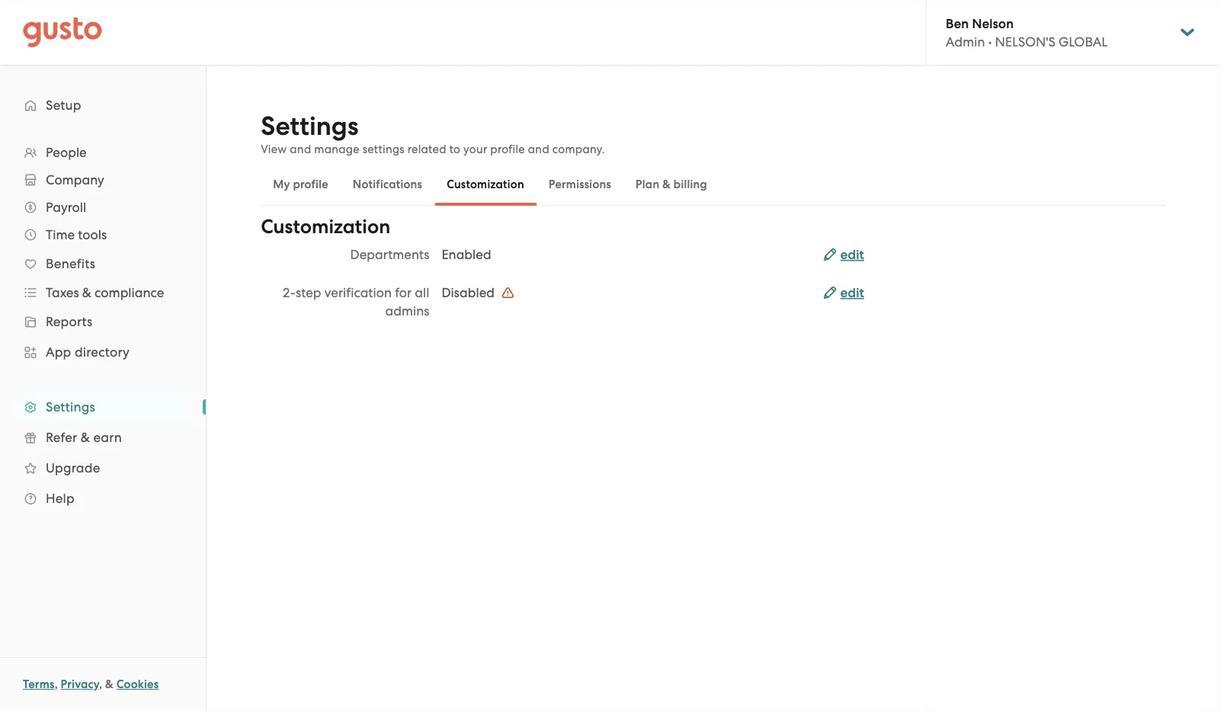 Task type: describe. For each thing, give the bounding box(es) containing it.
2-step verification for all admins
[[282, 285, 429, 319]]

setup link
[[15, 91, 191, 119]]

& for billing
[[662, 178, 671, 191]]

edit for disabled
[[841, 285, 864, 301]]

people button
[[15, 139, 191, 166]]

profile inside my profile button
[[293, 178, 328, 191]]

settings view and manage settings related to your profile and company.
[[261, 111, 605, 156]]

terms link
[[23, 678, 55, 691]]

edit button for enabled
[[824, 246, 864, 264]]

reports link
[[15, 308, 191, 335]]

setup
[[46, 98, 81, 113]]

admin
[[946, 34, 985, 49]]

benefits link
[[15, 250, 191, 277]]

•
[[988, 34, 992, 49]]

earn
[[93, 430, 122, 445]]

terms
[[23, 678, 55, 691]]

permissions
[[549, 178, 611, 191]]

settings
[[363, 143, 405, 156]]

disabled
[[442, 285, 498, 300]]

settings link
[[15, 393, 191, 421]]

admins
[[385, 303, 429, 319]]

2-
[[282, 285, 296, 300]]

edit button for disabled
[[824, 284, 864, 302]]

benefits
[[46, 256, 95, 271]]

my profile button
[[261, 166, 341, 203]]

time tools button
[[15, 221, 191, 248]]

plan & billing button
[[623, 166, 719, 203]]

people
[[46, 145, 87, 160]]

view
[[261, 143, 287, 156]]

upgrade link
[[15, 454, 191, 482]]

notifications
[[353, 178, 422, 191]]

billing
[[674, 178, 707, 191]]

directory
[[75, 344, 130, 360]]

1 , from the left
[[55, 678, 58, 691]]

list containing people
[[0, 139, 206, 514]]

cookies
[[116, 678, 159, 691]]

time
[[46, 227, 75, 242]]

refer & earn
[[46, 430, 122, 445]]

notifications button
[[341, 166, 435, 203]]

refer & earn link
[[15, 424, 191, 451]]

help link
[[15, 485, 191, 512]]

reports
[[46, 314, 93, 329]]

company
[[46, 172, 104, 187]]

settings for settings view and manage settings related to your profile and company.
[[261, 111, 359, 142]]

related
[[408, 143, 446, 156]]

0 horizontal spatial customization
[[261, 215, 390, 239]]

refer
[[46, 430, 77, 445]]

company.
[[552, 143, 605, 156]]



Task type: locate. For each thing, give the bounding box(es) containing it.
0 vertical spatial customization
[[447, 178, 524, 191]]

ben nelson admin • nelson's global
[[946, 15, 1108, 49]]

1 vertical spatial profile
[[293, 178, 328, 191]]

and left company.
[[528, 143, 549, 156]]

to
[[449, 143, 461, 156]]

nelson
[[972, 15, 1014, 31]]

payroll
[[46, 200, 86, 215]]

0 vertical spatial edit
[[841, 247, 864, 263]]

help
[[46, 491, 75, 506]]

and
[[290, 143, 311, 156], [528, 143, 549, 156]]

0 vertical spatial settings
[[261, 111, 359, 142]]

edit
[[841, 247, 864, 263], [841, 285, 864, 301]]

& for compliance
[[82, 285, 91, 300]]

home image
[[23, 17, 102, 48]]

and right view
[[290, 143, 311, 156]]

1 edit from the top
[[841, 247, 864, 263]]

& left cookies
[[105, 678, 114, 691]]

app
[[46, 344, 71, 360]]

settings tabs tab list
[[261, 163, 1166, 206]]

upgrade
[[46, 460, 100, 476]]

settings inside gusto navigation element
[[46, 399, 95, 415]]

& for earn
[[81, 430, 90, 445]]

terms , privacy , & cookies
[[23, 678, 159, 691]]

0 vertical spatial edit button
[[824, 246, 864, 264]]

1 horizontal spatial ,
[[99, 678, 102, 691]]

profile right the my at top left
[[293, 178, 328, 191]]

settings inside "settings view and manage settings related to your profile and company."
[[261, 111, 359, 142]]

1 horizontal spatial settings
[[261, 111, 359, 142]]

all
[[415, 285, 429, 300]]

& inside refer & earn link
[[81, 430, 90, 445]]

departments
[[350, 247, 429, 262]]

verification
[[324, 285, 392, 300]]

your
[[463, 143, 487, 156]]

2 , from the left
[[99, 678, 102, 691]]

taxes
[[46, 285, 79, 300]]

1 vertical spatial edit button
[[824, 284, 864, 302]]

1 vertical spatial customization
[[261, 215, 390, 239]]

profile inside "settings view and manage settings related to your profile and company."
[[490, 143, 525, 156]]

module__icon___go7vc image
[[502, 287, 514, 299]]

& right taxes
[[82, 285, 91, 300]]

privacy link
[[61, 678, 99, 691]]

taxes & compliance button
[[15, 279, 191, 306]]

profile right your
[[490, 143, 525, 156]]

& left the earn
[[81, 430, 90, 445]]

settings for settings
[[46, 399, 95, 415]]

permissions button
[[536, 166, 623, 203]]

cookies button
[[116, 675, 159, 694]]

& right the plan
[[662, 178, 671, 191]]

customization button
[[435, 166, 536, 203]]

customization inside button
[[447, 178, 524, 191]]

nelson's
[[995, 34, 1055, 49]]

1 vertical spatial settings
[[46, 399, 95, 415]]

1 horizontal spatial and
[[528, 143, 549, 156]]

for
[[395, 285, 412, 300]]

2 and from the left
[[528, 143, 549, 156]]

settings
[[261, 111, 359, 142], [46, 399, 95, 415]]

my profile
[[273, 178, 328, 191]]

0 vertical spatial profile
[[490, 143, 525, 156]]

1 vertical spatial edit
[[841, 285, 864, 301]]

customization down your
[[447, 178, 524, 191]]

2 edit from the top
[[841, 285, 864, 301]]

edit for enabled
[[841, 247, 864, 263]]

& inside plan & billing button
[[662, 178, 671, 191]]

list
[[0, 139, 206, 514]]

company button
[[15, 166, 191, 194]]

plan
[[636, 178, 660, 191]]

step
[[296, 285, 321, 300]]

plan & billing
[[636, 178, 707, 191]]

& inside taxes & compliance dropdown button
[[82, 285, 91, 300]]

gusto navigation element
[[0, 66, 206, 538]]

settings up refer
[[46, 399, 95, 415]]

1 horizontal spatial customization
[[447, 178, 524, 191]]

&
[[662, 178, 671, 191], [82, 285, 91, 300], [81, 430, 90, 445], [105, 678, 114, 691]]

1 horizontal spatial profile
[[490, 143, 525, 156]]

,
[[55, 678, 58, 691], [99, 678, 102, 691]]

tools
[[78, 227, 107, 242]]

taxes & compliance
[[46, 285, 164, 300]]

global
[[1059, 34, 1108, 49]]

payroll button
[[15, 194, 191, 221]]

, left privacy
[[55, 678, 58, 691]]

profile
[[490, 143, 525, 156], [293, 178, 328, 191]]

privacy
[[61, 678, 99, 691]]

app directory
[[46, 344, 130, 360]]

time tools
[[46, 227, 107, 242]]

, left cookies
[[99, 678, 102, 691]]

manage
[[314, 143, 360, 156]]

2 edit button from the top
[[824, 284, 864, 302]]

1 edit button from the top
[[824, 246, 864, 264]]

1 and from the left
[[290, 143, 311, 156]]

enabled
[[442, 247, 491, 262]]

customization
[[447, 178, 524, 191], [261, 215, 390, 239]]

compliance
[[95, 285, 164, 300]]

edit button
[[824, 246, 864, 264], [824, 284, 864, 302]]

0 horizontal spatial profile
[[293, 178, 328, 191]]

0 horizontal spatial and
[[290, 143, 311, 156]]

ben
[[946, 15, 969, 31]]

customization down "my profile"
[[261, 215, 390, 239]]

settings up manage
[[261, 111, 359, 142]]

my
[[273, 178, 290, 191]]

app directory link
[[15, 338, 191, 366]]

0 horizontal spatial ,
[[55, 678, 58, 691]]

0 horizontal spatial settings
[[46, 399, 95, 415]]



Task type: vqa. For each thing, say whether or not it's contained in the screenshot.
Gusto to the left
no



